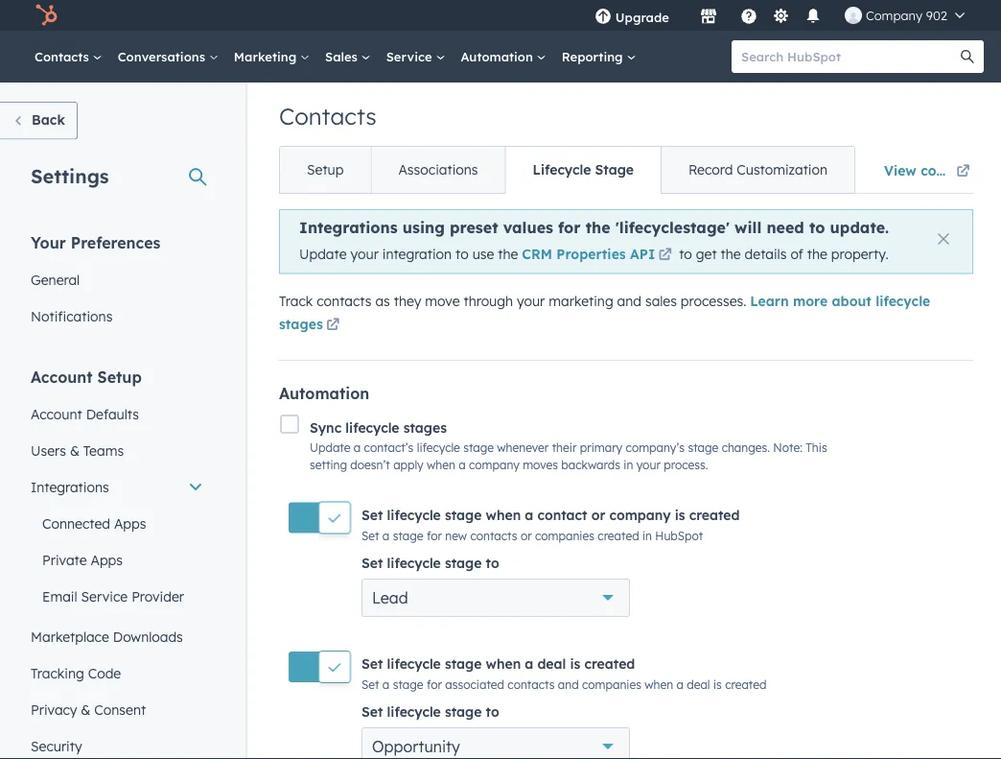 Task type: describe. For each thing, give the bounding box(es) containing it.
your preferences
[[31, 233, 161, 252]]

learn more about lifecycle stages link
[[279, 292, 931, 337]]

stage up "new"
[[445, 506, 482, 523]]

lifecycle up apply
[[417, 440, 460, 455]]

t
[[1000, 162, 1002, 178]]

tracking code
[[31, 665, 121, 681]]

back
[[32, 111, 65, 128]]

contacts right view
[[921, 162, 979, 178]]

crm
[[522, 246, 553, 262]]

properties
[[557, 246, 626, 262]]

learn more about lifecycle stages
[[279, 292, 931, 332]]

navigation containing setup
[[279, 146, 856, 194]]

for inside alert
[[559, 218, 581, 237]]

this
[[806, 440, 828, 455]]

values
[[503, 218, 554, 237]]

email service provider link
[[19, 578, 215, 615]]

upgrade image
[[595, 9, 612, 26]]

of
[[791, 246, 804, 262]]

crm properties api
[[522, 246, 656, 262]]

5 set from the top
[[362, 677, 380, 692]]

email
[[42, 588, 77, 605]]

associations link
[[371, 147, 505, 193]]

stage up associated
[[445, 656, 482, 672]]

use
[[473, 246, 495, 262]]

your inside "integrations using preset values for the 'lifecyclestage' will need to update." alert
[[351, 246, 379, 262]]

general
[[31, 271, 80, 288]]

preset
[[450, 218, 499, 237]]

marketplace downloads link
[[19, 618, 215, 655]]

the right the get
[[721, 246, 742, 262]]

update inside alert
[[299, 246, 347, 262]]

lead button
[[362, 578, 630, 617]]

more
[[794, 292, 828, 309]]

search image
[[962, 50, 975, 63]]

2 set from the top
[[362, 528, 380, 542]]

consent
[[94, 701, 146, 718]]

account for account setup
[[31, 367, 93, 386]]

0 horizontal spatial is
[[570, 656, 581, 672]]

4 set from the top
[[362, 656, 383, 672]]

privacy
[[31, 701, 77, 718]]

lead
[[372, 588, 408, 607]]

connected apps link
[[19, 505, 215, 542]]

notifications link
[[19, 298, 215, 334]]

and inside set lifecycle stage when a deal is created set a stage for associated contacts and companies when a deal is created
[[558, 677, 579, 692]]

your inside sync lifecycle stages update a contact's lifecycle stage whenever their primary company's stage changes. note: this setting doesn't apply when a company moves backwards in your process.
[[637, 458, 661, 472]]

tracking
[[31, 665, 84, 681]]

marketplace downloads
[[31, 628, 183, 645]]

lifecycle up lead
[[387, 554, 441, 571]]

crm properties api link
[[522, 246, 676, 265]]

users
[[31, 442, 66, 459]]

1 horizontal spatial or
[[592, 506, 606, 523]]

as
[[376, 292, 390, 309]]

service inside 'link'
[[81, 588, 128, 605]]

hubspot
[[656, 528, 704, 542]]

track
[[279, 292, 313, 309]]

1 vertical spatial or
[[521, 528, 532, 542]]

your
[[31, 233, 66, 252]]

lifecycle
[[533, 161, 592, 178]]

lifecycle inside set lifecycle stage when a contact or company is created set a stage for new contacts or companies created in hubspot
[[387, 506, 441, 523]]

notifications image
[[805, 9, 822, 26]]

learn
[[751, 292, 789, 309]]

902
[[927, 7, 948, 23]]

conversations link
[[110, 31, 226, 83]]

settings image
[[773, 8, 790, 25]]

service link
[[379, 31, 453, 83]]

primary
[[580, 440, 623, 455]]

notifications button
[[797, 0, 830, 31]]

opportunity
[[372, 737, 460, 756]]

1 vertical spatial contacts
[[279, 102, 377, 131]]

moves
[[523, 458, 559, 472]]

set lifecycle stage when a deal is created set a stage for associated contacts and companies when a deal is created
[[362, 656, 767, 692]]

in inside set lifecycle stage when a contact or company is created set a stage for new contacts or companies created in hubspot
[[643, 528, 653, 542]]

contacts inside contacts link
[[35, 48, 93, 64]]

lifecycle stage link
[[505, 147, 661, 193]]

contacts inside set lifecycle stage when a contact or company is created set a stage for new contacts or companies created in hubspot
[[471, 528, 518, 542]]

apps for connected apps
[[114, 515, 146, 532]]

view
[[885, 162, 917, 178]]

close image
[[939, 233, 950, 245]]

record
[[689, 161, 734, 178]]

stage
[[595, 161, 634, 178]]

marketing
[[549, 292, 614, 309]]

details
[[745, 246, 787, 262]]

1 horizontal spatial automation
[[461, 48, 537, 64]]

need
[[767, 218, 805, 237]]

settings
[[31, 164, 109, 188]]

integration
[[383, 246, 452, 262]]

& for users
[[70, 442, 80, 459]]

0 horizontal spatial automation
[[279, 384, 370, 403]]

company's
[[626, 440, 685, 455]]

about
[[832, 292, 872, 309]]

contact's
[[364, 440, 414, 455]]

customization
[[737, 161, 828, 178]]

the for details
[[808, 246, 828, 262]]

marketing link
[[226, 31, 318, 83]]

conversations
[[118, 48, 209, 64]]

reporting link
[[554, 31, 644, 83]]

processes.
[[681, 292, 747, 309]]

marketplaces button
[[689, 0, 729, 31]]

1 horizontal spatial and
[[618, 292, 642, 309]]

mateo roberts image
[[845, 7, 863, 24]]

users & teams
[[31, 442, 124, 459]]

account setup element
[[19, 366, 215, 759]]

changes.
[[722, 440, 771, 455]]

apps for private apps
[[91, 551, 123, 568]]

account defaults link
[[19, 396, 215, 432]]

hubspot link
[[31, 4, 61, 27]]

to get the details of the property.
[[676, 246, 889, 262]]

stage left "new"
[[393, 528, 424, 542]]

private apps
[[42, 551, 123, 568]]

integrations for integrations using preset values for the 'lifecyclestage' will need to update.
[[299, 218, 398, 237]]

stages inside sync lifecycle stages update a contact's lifecycle stage whenever their primary company's stage changes. note: this setting doesn't apply when a company moves backwards in your process.
[[404, 419, 447, 436]]

stages inside learn more about lifecycle stages
[[279, 315, 323, 332]]

1 link opens in a new window image from the top
[[957, 160, 971, 183]]

privacy & consent link
[[19, 691, 215, 728]]

2 horizontal spatial in
[[983, 162, 996, 178]]

company 902 button
[[834, 0, 977, 31]]

1 horizontal spatial deal
[[687, 677, 711, 692]]



Task type: locate. For each thing, give the bounding box(es) containing it.
settings link
[[770, 5, 794, 25]]

0 vertical spatial or
[[592, 506, 606, 523]]

1 vertical spatial set lifecycle stage to
[[362, 704, 500, 720]]

0 horizontal spatial stages
[[279, 315, 323, 332]]

3 set from the top
[[362, 554, 383, 571]]

& for privacy
[[81, 701, 91, 718]]

the for to
[[498, 246, 519, 262]]

1 set from the top
[[362, 506, 383, 523]]

using
[[403, 218, 445, 237]]

1 vertical spatial stages
[[404, 419, 447, 436]]

0 vertical spatial automation
[[461, 48, 537, 64]]

'lifecyclestage'
[[616, 218, 730, 237]]

set lifecycle stage to up opportunity
[[362, 704, 500, 720]]

lifecycle up opportunity
[[387, 704, 441, 720]]

2 vertical spatial in
[[643, 528, 653, 542]]

set lifecycle stage to down "new"
[[362, 554, 500, 571]]

2 link opens in a new window image from the top
[[957, 165, 971, 178]]

sales
[[646, 292, 677, 309]]

for up crm properties api
[[559, 218, 581, 237]]

connected
[[42, 515, 110, 532]]

connected apps
[[42, 515, 146, 532]]

1 horizontal spatial setup
[[307, 161, 344, 178]]

1 horizontal spatial &
[[81, 701, 91, 718]]

menu containing company 902
[[581, 0, 979, 31]]

1 set lifecycle stage to from the top
[[362, 554, 500, 571]]

to
[[810, 218, 826, 237], [456, 246, 469, 262], [680, 246, 693, 262], [486, 554, 500, 571], [486, 704, 500, 720]]

1 vertical spatial in
[[624, 458, 634, 472]]

marketplaces image
[[700, 9, 718, 26]]

lifecycle stage
[[533, 161, 634, 178]]

security link
[[19, 728, 215, 759]]

integrations inside alert
[[299, 218, 398, 237]]

0 vertical spatial deal
[[538, 656, 567, 672]]

lifecycle down apply
[[387, 506, 441, 523]]

set lifecycle stage to for opportunity
[[362, 704, 500, 720]]

1 vertical spatial your
[[517, 292, 545, 309]]

their
[[552, 440, 577, 455]]

lifecycle inside learn more about lifecycle stages
[[876, 292, 931, 309]]

1 vertical spatial company
[[610, 506, 671, 523]]

opportunity button
[[362, 728, 630, 759]]

6 set from the top
[[362, 704, 383, 720]]

to up opportunity popup button
[[486, 704, 500, 720]]

1 horizontal spatial integrations
[[299, 218, 398, 237]]

2 vertical spatial your
[[637, 458, 661, 472]]

0 horizontal spatial deal
[[538, 656, 567, 672]]

1 vertical spatial deal
[[687, 677, 711, 692]]

automation right service link
[[461, 48, 537, 64]]

private apps link
[[19, 542, 215, 578]]

your down company's
[[637, 458, 661, 472]]

property.
[[832, 246, 889, 262]]

notifications
[[31, 308, 113, 324]]

1 vertical spatial companies
[[582, 677, 642, 692]]

stages up apply
[[404, 419, 447, 436]]

company inside set lifecycle stage when a contact or company is created set a stage for new contacts or companies created in hubspot
[[610, 506, 671, 523]]

menu
[[581, 0, 979, 31]]

Search HubSpot search field
[[732, 40, 967, 73]]

the for values
[[586, 218, 611, 237]]

sales
[[325, 48, 361, 64]]

your preferences element
[[19, 232, 215, 334]]

1 horizontal spatial contacts
[[279, 102, 377, 131]]

privacy & consent
[[31, 701, 146, 718]]

0 vertical spatial integrations
[[299, 218, 398, 237]]

tracking code link
[[19, 655, 215, 691]]

service down private apps link
[[81, 588, 128, 605]]

contacts right associated
[[508, 677, 555, 692]]

or up lead popup button
[[521, 528, 532, 542]]

code
[[88, 665, 121, 681]]

1 horizontal spatial service
[[386, 48, 436, 64]]

defaults
[[86, 405, 139, 422]]

to up lead popup button
[[486, 554, 500, 571]]

lifecycle up contact's at the bottom left of page
[[346, 419, 400, 436]]

navigation
[[279, 146, 856, 194]]

stage up opportunity
[[393, 677, 424, 692]]

contacts left 'as' in the left of the page
[[317, 292, 372, 309]]

apps down integrations button
[[114, 515, 146, 532]]

link opens in a new window image
[[957, 160, 971, 183], [957, 165, 971, 178]]

integrations down setup 'link'
[[299, 218, 398, 237]]

track contacts as they move through your marketing and sales processes.
[[279, 292, 751, 309]]

update.
[[831, 218, 890, 237]]

2 set lifecycle stage to from the top
[[362, 704, 500, 720]]

search button
[[952, 40, 985, 73]]

0 vertical spatial contacts
[[35, 48, 93, 64]]

1 horizontal spatial is
[[675, 506, 686, 523]]

company inside sync lifecycle stages update a contact's lifecycle stage whenever their primary company's stage changes. note: this setting doesn't apply when a company moves backwards in your process.
[[469, 458, 520, 472]]

contacts up setup 'link'
[[279, 102, 377, 131]]

for inside set lifecycle stage when a deal is created set a stage for associated contacts and companies when a deal is created
[[427, 677, 442, 692]]

set lifecycle stage to
[[362, 554, 500, 571], [362, 704, 500, 720]]

set
[[362, 506, 383, 523], [362, 528, 380, 542], [362, 554, 383, 571], [362, 656, 383, 672], [362, 677, 380, 692], [362, 704, 383, 720]]

marketplace
[[31, 628, 109, 645]]

they
[[394, 292, 422, 309]]

account for account defaults
[[31, 405, 82, 422]]

2 horizontal spatial is
[[714, 677, 722, 692]]

set lifecycle stage when a contact or company is created set a stage for new contacts or companies created in hubspot
[[362, 506, 740, 542]]

for inside set lifecycle stage when a contact or company is created set a stage for new contacts or companies created in hubspot
[[427, 528, 442, 542]]

0 vertical spatial &
[[70, 442, 80, 459]]

and up opportunity popup button
[[558, 677, 579, 692]]

1 vertical spatial automation
[[279, 384, 370, 403]]

0 vertical spatial in
[[983, 162, 996, 178]]

for
[[559, 218, 581, 237], [427, 528, 442, 542], [427, 677, 442, 692]]

contacts down the hubspot icon
[[35, 48, 93, 64]]

0 vertical spatial companies
[[535, 528, 595, 542]]

help button
[[733, 0, 766, 31]]

integrations using preset values for the 'lifecyclestage' will need to update. alert
[[279, 209, 974, 274]]

set lifecycle stage to for lead
[[362, 554, 500, 571]]

2 account from the top
[[31, 405, 82, 422]]

setup link
[[280, 147, 371, 193]]

note:
[[774, 440, 803, 455]]

companies inside set lifecycle stage when a contact or company is created set a stage for new contacts or companies created in hubspot
[[535, 528, 595, 542]]

1 horizontal spatial your
[[517, 292, 545, 309]]

1 horizontal spatial stages
[[404, 419, 447, 436]]

1 horizontal spatial in
[[643, 528, 653, 542]]

1 vertical spatial &
[[81, 701, 91, 718]]

for left associated
[[427, 677, 442, 692]]

company down whenever
[[469, 458, 520, 472]]

setup inside 'link'
[[307, 161, 344, 178]]

in down company's
[[624, 458, 634, 472]]

1 horizontal spatial company
[[610, 506, 671, 523]]

in inside sync lifecycle stages update a contact's lifecycle stage whenever their primary company's stage changes. note: this setting doesn't apply when a company moves backwards in your process.
[[624, 458, 634, 472]]

the up properties
[[586, 218, 611, 237]]

1 vertical spatial is
[[570, 656, 581, 672]]

api
[[630, 246, 656, 262]]

sales link
[[318, 31, 379, 83]]

0 horizontal spatial or
[[521, 528, 532, 542]]

update
[[299, 246, 347, 262], [310, 440, 351, 455]]

back link
[[0, 102, 78, 140]]

1 vertical spatial setup
[[97, 367, 142, 386]]

integrations up 'connected'
[[31, 478, 109, 495]]

0 horizontal spatial &
[[70, 442, 80, 459]]

account defaults
[[31, 405, 139, 422]]

is
[[675, 506, 686, 523], [570, 656, 581, 672], [714, 677, 722, 692]]

company up hubspot
[[610, 506, 671, 523]]

update up track
[[299, 246, 347, 262]]

stage left whenever
[[464, 440, 494, 455]]

users & teams link
[[19, 432, 215, 469]]

to left the get
[[680, 246, 693, 262]]

account
[[31, 367, 93, 386], [31, 405, 82, 422]]

& right privacy
[[81, 701, 91, 718]]

0 horizontal spatial company
[[469, 458, 520, 472]]

integrations for integrations
[[31, 478, 109, 495]]

2 vertical spatial for
[[427, 677, 442, 692]]

account inside account defaults link
[[31, 405, 82, 422]]

stage down "new"
[[445, 554, 482, 571]]

through
[[464, 292, 513, 309]]

sync
[[310, 419, 342, 436]]

0 horizontal spatial in
[[624, 458, 634, 472]]

integrations inside button
[[31, 478, 109, 495]]

in left hubspot
[[643, 528, 653, 542]]

the right use
[[498, 246, 519, 262]]

private
[[42, 551, 87, 568]]

0 vertical spatial is
[[675, 506, 686, 523]]

or
[[592, 506, 606, 523], [521, 528, 532, 542]]

2 horizontal spatial your
[[637, 458, 661, 472]]

whenever
[[497, 440, 549, 455]]

0 vertical spatial company
[[469, 458, 520, 472]]

sync lifecycle stages update a contact's lifecycle stage whenever their primary company's stage changes. note: this setting doesn't apply when a company moves backwards in your process.
[[310, 419, 828, 472]]

the right of
[[808, 246, 828, 262]]

is inside set lifecycle stage when a contact or company is created set a stage for new contacts or companies created in hubspot
[[675, 506, 686, 523]]

automation up sync
[[279, 384, 370, 403]]

to right need
[[810, 218, 826, 237]]

1 vertical spatial service
[[81, 588, 128, 605]]

companies inside set lifecycle stage when a deal is created set a stage for associated contacts and companies when a deal is created
[[582, 677, 642, 692]]

apps inside private apps link
[[91, 551, 123, 568]]

automation
[[461, 48, 537, 64], [279, 384, 370, 403]]

update your integration to use the
[[299, 246, 522, 262]]

doesn't
[[351, 458, 390, 472]]

0 vertical spatial stages
[[279, 315, 323, 332]]

0 vertical spatial for
[[559, 218, 581, 237]]

and
[[618, 292, 642, 309], [558, 677, 579, 692]]

upgrade
[[616, 9, 670, 25]]

the
[[586, 218, 611, 237], [498, 246, 519, 262], [721, 246, 742, 262], [808, 246, 828, 262]]

apps up email service provider
[[91, 551, 123, 568]]

0 horizontal spatial your
[[351, 246, 379, 262]]

get
[[696, 246, 717, 262]]

automation link
[[453, 31, 554, 83]]

link opens in a new window image
[[659, 247, 673, 265], [659, 249, 673, 262], [327, 314, 340, 337], [327, 319, 340, 332]]

1 vertical spatial integrations
[[31, 478, 109, 495]]

and left sales
[[618, 292, 642, 309]]

integrations button
[[19, 469, 215, 505]]

or right contact
[[592, 506, 606, 523]]

& right users at left bottom
[[70, 442, 80, 459]]

0 horizontal spatial setup
[[97, 367, 142, 386]]

process.
[[664, 458, 709, 472]]

new
[[446, 528, 467, 542]]

2 vertical spatial is
[[714, 677, 722, 692]]

associations
[[399, 161, 478, 178]]

contacts right "new"
[[471, 528, 518, 542]]

service
[[386, 48, 436, 64], [81, 588, 128, 605]]

marketing
[[234, 48, 300, 64]]

when
[[427, 458, 456, 472], [486, 506, 521, 523], [486, 656, 521, 672], [645, 677, 674, 692]]

0 horizontal spatial integrations
[[31, 478, 109, 495]]

stage up process.
[[688, 440, 719, 455]]

0 vertical spatial set lifecycle stage to
[[362, 554, 500, 571]]

stage
[[464, 440, 494, 455], [688, 440, 719, 455], [445, 506, 482, 523], [393, 528, 424, 542], [445, 554, 482, 571], [445, 656, 482, 672], [393, 677, 424, 692], [445, 704, 482, 720]]

1 vertical spatial account
[[31, 405, 82, 422]]

& inside "link"
[[81, 701, 91, 718]]

1 vertical spatial for
[[427, 528, 442, 542]]

0 vertical spatial apps
[[114, 515, 146, 532]]

contacts inside set lifecycle stage when a deal is created set a stage for associated contacts and companies when a deal is created
[[508, 677, 555, 692]]

account up account defaults
[[31, 367, 93, 386]]

setup inside 'element'
[[97, 367, 142, 386]]

apps inside connected apps link
[[114, 515, 146, 532]]

0 vertical spatial setup
[[307, 161, 344, 178]]

lifecycle down lead
[[387, 656, 441, 672]]

downloads
[[113, 628, 183, 645]]

stages down track
[[279, 315, 323, 332]]

0 horizontal spatial contacts
[[35, 48, 93, 64]]

account up users at left bottom
[[31, 405, 82, 422]]

1 vertical spatial apps
[[91, 551, 123, 568]]

lifecycle inside set lifecycle stage when a deal is created set a stage for associated contacts and companies when a deal is created
[[387, 656, 441, 672]]

move
[[425, 292, 460, 309]]

hubspot image
[[35, 4, 58, 27]]

integrations using preset values for the 'lifecyclestage' will need to update.
[[299, 218, 890, 237]]

company
[[469, 458, 520, 472], [610, 506, 671, 523]]

when inside sync lifecycle stages update a contact's lifecycle stage whenever their primary company's stage changes. note: this setting doesn't apply when a company moves backwards in your process.
[[427, 458, 456, 472]]

to left use
[[456, 246, 469, 262]]

stage down associated
[[445, 704, 482, 720]]

1 account from the top
[[31, 367, 93, 386]]

help image
[[741, 9, 758, 26]]

update inside sync lifecycle stages update a contact's lifecycle stage whenever their primary company's stage changes. note: this setting doesn't apply when a company moves backwards in your process.
[[310, 440, 351, 455]]

backwards
[[562, 458, 621, 472]]

when inside set lifecycle stage when a contact or company is created set a stage for new contacts or companies created in hubspot
[[486, 506, 521, 523]]

setting
[[310, 458, 347, 472]]

0 vertical spatial service
[[386, 48, 436, 64]]

in left the t
[[983, 162, 996, 178]]

service right sales link
[[386, 48, 436, 64]]

0 vertical spatial account
[[31, 367, 93, 386]]

0 horizontal spatial service
[[81, 588, 128, 605]]

0 vertical spatial your
[[351, 246, 379, 262]]

apps
[[114, 515, 146, 532], [91, 551, 123, 568]]

1 vertical spatial update
[[310, 440, 351, 455]]

1 vertical spatial and
[[558, 677, 579, 692]]

0 horizontal spatial and
[[558, 677, 579, 692]]

your right through
[[517, 292, 545, 309]]

0 vertical spatial update
[[299, 246, 347, 262]]

contact
[[538, 506, 588, 523]]

lifecycle right about in the top of the page
[[876, 292, 931, 309]]

your up 'as' in the left of the page
[[351, 246, 379, 262]]

update up setting
[[310, 440, 351, 455]]

will
[[735, 218, 762, 237]]

0 vertical spatial and
[[618, 292, 642, 309]]

for left "new"
[[427, 528, 442, 542]]



Task type: vqa. For each thing, say whether or not it's contained in the screenshot.
in inside the Sync lifecycle stages Update a contact's lifecycle stage whenever their primary company's stage changes. Note: This setting doesn't apply when a company moves backwards in your process.
yes



